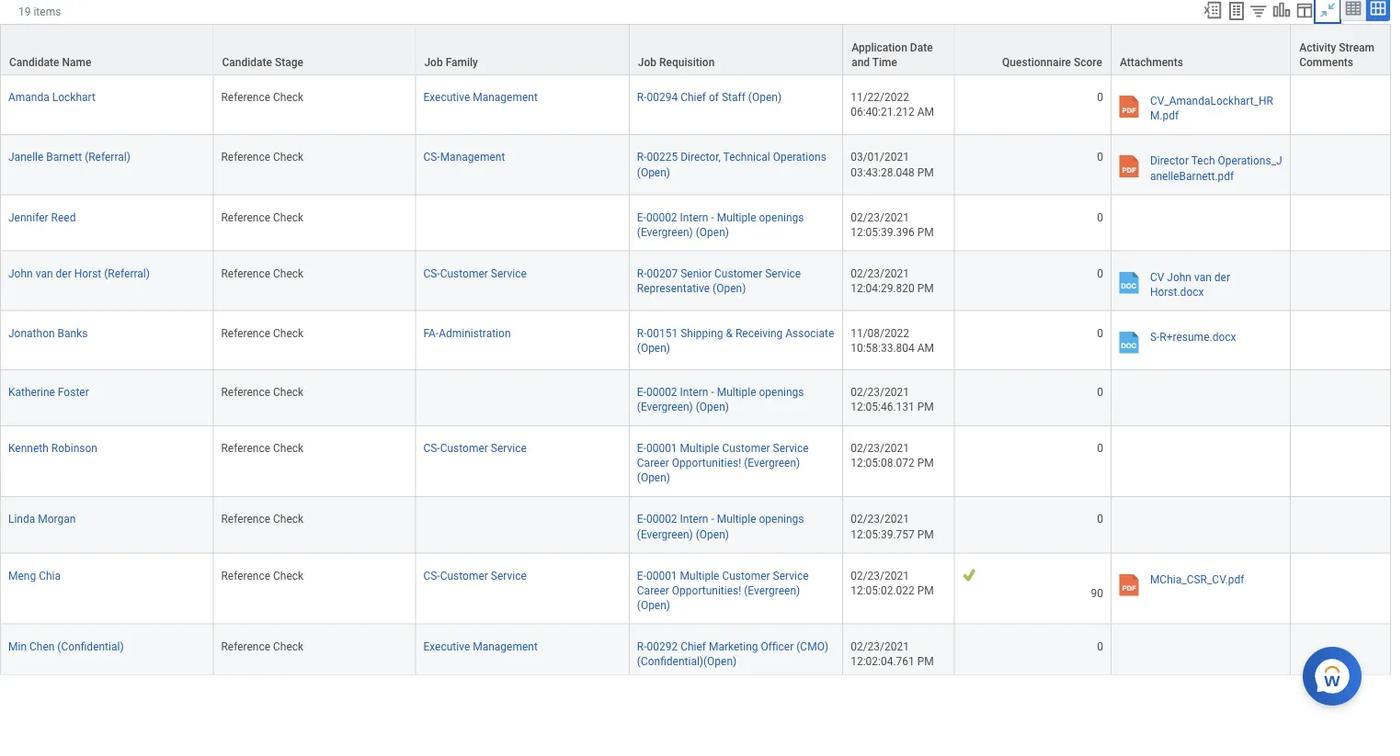 Task type: vqa. For each thing, say whether or not it's contained in the screenshot.


Task type: describe. For each thing, give the bounding box(es) containing it.
of
[[709, 91, 719, 104]]

pm for 03/01/2021 03:43:28.048 pm
[[918, 166, 934, 179]]

van inside the 'cv john van der horst.docx'
[[1195, 271, 1212, 284]]

executive management link for r-00294 chief of staff (open)
[[423, 87, 538, 104]]

operations_j
[[1218, 155, 1283, 168]]

02/23/2021 12:05:08.072 pm
[[851, 442, 934, 470]]

reference check element for jonathon banks
[[221, 323, 304, 340]]

12:05:39.396
[[851, 226, 915, 239]]

02/23/2021 for 02/23/2021 12:05:02.022 pm
[[851, 570, 910, 582]]

(confidential)
[[57, 641, 124, 653]]

m.pdf
[[1150, 110, 1179, 122]]

reference for min chen (confidential)
[[221, 641, 270, 653]]

janelle barnett (referral)
[[8, 151, 130, 164]]

11/08/2022 10:58:33.804 am
[[851, 327, 934, 355]]

questionnaire
[[1002, 56, 1071, 69]]

reference for katherine foster
[[221, 386, 270, 399]]

mchia_csr_cv.pdf link
[[1150, 569, 1245, 601]]

r+resume.docx
[[1160, 331, 1236, 344]]

cs- for john van der horst (referral)
[[423, 267, 440, 280]]

cs-customer service for kenneth robinson
[[423, 442, 527, 455]]

(open) inside the r-00294 chief of staff (open) link
[[748, 91, 782, 104]]

min chen (confidential) link
[[8, 637, 124, 653]]

row containing janelle barnett (referral)
[[0, 135, 1391, 195]]

cv john van der horst.docx link
[[1150, 266, 1283, 300]]

&
[[726, 327, 733, 340]]

banks
[[58, 327, 88, 340]]

openings for 02/23/2021 12:05:39.757 pm
[[759, 513, 804, 526]]

openings for 02/23/2021 12:05:39.396 pm
[[759, 211, 804, 224]]

e- for 02/23/2021 12:05:08.072 pm
[[637, 442, 646, 455]]

e-00002 intern - multiple openings (evergreen) (open) link for 12:05:39.757
[[637, 510, 804, 541]]

jennifer reed
[[8, 211, 76, 224]]

02/23/2021 12:04:29.820 pm
[[851, 267, 934, 295]]

activity stream comments
[[1300, 41, 1375, 69]]

row containing jonathon banks
[[0, 311, 1391, 370]]

reference check element for katherine foster
[[221, 382, 304, 399]]

questionnaire score
[[1002, 56, 1103, 69]]

expand/collapse chart image
[[1272, 0, 1292, 20]]

02/23/2021 12:05:39.396 pm
[[851, 211, 934, 239]]

cs-customer service link for kenneth robinson
[[423, 439, 527, 455]]

der inside the 'cv john van der horst.docx'
[[1215, 271, 1231, 284]]

meng
[[8, 570, 36, 582]]

director
[[1150, 155, 1189, 168]]

family
[[446, 56, 478, 69]]

r- for 00294
[[637, 91, 647, 104]]

fa-administration link
[[423, 323, 511, 340]]

row containing amanda lockhart
[[0, 75, 1391, 135]]

john inside john van der horst (referral) link
[[8, 267, 33, 280]]

06:40:21.212
[[851, 106, 915, 119]]

requisition
[[659, 56, 715, 69]]

janelle barnett (referral) link
[[8, 147, 130, 164]]

reference check element for kenneth robinson
[[221, 439, 304, 455]]

0 for 02/23/2021 12:05:39.396 pm
[[1097, 211, 1103, 224]]

(open) inside r-00225 director, technical operations (open)
[[637, 166, 670, 179]]

staff
[[722, 91, 746, 104]]

reference for jennifer reed
[[221, 211, 270, 224]]

management for r-00225 director, technical operations (open)
[[440, 151, 505, 164]]

jonathon banks
[[8, 327, 88, 340]]

chen
[[29, 641, 55, 653]]

(confidential)(open)
[[637, 655, 737, 668]]

meng chia
[[8, 570, 61, 582]]

job family
[[424, 56, 478, 69]]

r- for 00207
[[637, 267, 647, 280]]

r-00294 chief of staff (open) link
[[637, 87, 782, 104]]

pm for 02/23/2021 12:05:46.131 pm
[[918, 401, 934, 414]]

cs-customer service link for john van der horst (referral)
[[423, 264, 527, 280]]

executive for r-00292 chief marketing officer (cmo) (confidential)(open)
[[423, 641, 470, 653]]

jennifer reed link
[[8, 207, 76, 224]]

shrink image
[[1318, 0, 1338, 20]]

00207
[[647, 267, 678, 280]]

r- for 00292
[[637, 641, 647, 653]]

intern for 02/23/2021 12:05:46.131 pm
[[680, 386, 709, 399]]

linda morgan
[[8, 513, 76, 526]]

e- for 02/23/2021 12:05:39.396 pm
[[637, 211, 646, 224]]

02/23/2021 for 02/23/2021 12:05:08.072 pm
[[851, 442, 910, 455]]

executive management link for r-00292 chief marketing officer (cmo) (confidential)(open)
[[423, 637, 538, 653]]

executive for r-00294 chief of staff (open)
[[423, 91, 470, 104]]

operations
[[773, 151, 827, 164]]

00002 for 02/23/2021 12:05:39.396 pm
[[646, 211, 677, 224]]

openings for 02/23/2021 12:05:46.131 pm
[[759, 386, 804, 399]]

02/23/2021 for 02/23/2021 12:05:39.757 pm
[[851, 513, 910, 526]]

0 horizontal spatial van
[[36, 267, 53, 280]]

check for janelle barnett (referral)
[[273, 151, 304, 164]]

cv john van der horst.docx
[[1150, 271, 1231, 299]]

comments
[[1300, 56, 1354, 69]]

00292
[[647, 641, 678, 653]]

kenneth
[[8, 442, 49, 455]]

reference check element for amanda lockhart
[[221, 87, 304, 104]]

cs-management
[[423, 151, 505, 164]]

- for 02/23/2021 12:05:39.757 pm
[[711, 513, 714, 526]]

s-r+resume.docx
[[1150, 331, 1236, 344]]

02/23/2021 for 02/23/2021 12:05:39.396 pm
[[851, 211, 910, 224]]

cs-customer service link for meng chia
[[423, 566, 527, 582]]

03:43:28.048
[[851, 166, 915, 179]]

row containing john van der horst (referral)
[[0, 252, 1391, 311]]

e-00002 intern - multiple openings (evergreen) (open) for 12:05:46.131
[[637, 386, 804, 414]]

e-00002 intern - multiple openings (evergreen) (open) for 12:05:39.757
[[637, 513, 804, 541]]

stage
[[275, 56, 303, 69]]

reference check for janelle barnett (referral)
[[221, 151, 304, 164]]

0 for 11/08/2022 10:58:33.804 am
[[1097, 327, 1103, 340]]

12:05:08.072
[[851, 457, 915, 470]]

meng chia link
[[8, 566, 61, 582]]

officer
[[761, 641, 794, 653]]

export to excel image
[[1203, 0, 1223, 20]]

application date and time
[[852, 41, 933, 69]]

horst.docx
[[1150, 286, 1204, 299]]

activity stream comments button
[[1291, 25, 1391, 75]]

barnett
[[46, 151, 82, 164]]

s-
[[1150, 331, 1160, 344]]

r-00151 shipping & receiving associate (open) link
[[637, 323, 834, 355]]

min
[[8, 641, 27, 653]]

pm for 02/23/2021 12:05:02.022 pm
[[918, 584, 934, 597]]

e-00001 multiple customer service career opportunities! (evergreen) (open) link for 12:05:08.072
[[637, 439, 809, 485]]

reference check for amanda lockhart
[[221, 91, 304, 104]]

reference for meng chia
[[221, 570, 270, 582]]

kenneth robinson
[[8, 442, 97, 455]]

0 for 02/23/2021 12:05:39.757 pm
[[1097, 513, 1103, 526]]

export to worksheets image
[[1226, 0, 1248, 22]]

cs- for kenneth robinson
[[423, 442, 440, 455]]

0 for 02/23/2021 12:05:08.072 pm
[[1097, 442, 1103, 455]]

katherine
[[8, 386, 55, 399]]

02/23/2021 for 02/23/2021 12:04:29.820 pm
[[851, 267, 910, 280]]

jonathon
[[8, 327, 55, 340]]

02/23/2021 12:05:46.131 pm
[[851, 386, 934, 414]]

00002 for 02/23/2021 12:05:39.757 pm
[[646, 513, 677, 526]]

opportunities! for 02/23/2021 12:05:02.022 pm
[[672, 584, 742, 597]]

check for min chen (confidential)
[[273, 641, 304, 653]]

0 vertical spatial (referral)
[[85, 151, 130, 164]]

e-00002 intern - multiple openings (evergreen) (open) link for 12:05:39.396
[[637, 207, 804, 239]]

jennifer
[[8, 211, 48, 224]]

stream
[[1339, 41, 1375, 54]]

representative
[[637, 282, 710, 295]]

e-00001 multiple customer service career opportunities! (evergreen) (open) link for 12:05:02.022
[[637, 566, 809, 612]]

0 for 02/23/2021 12:05:46.131 pm
[[1097, 386, 1103, 399]]

application date and time button
[[843, 25, 954, 75]]

cv_amandalockhart_hr m.pdf
[[1150, 95, 1274, 122]]

reference for john van der horst (referral)
[[221, 267, 270, 280]]

attachments
[[1120, 56, 1184, 69]]

application
[[852, 41, 908, 54]]

john inside the 'cv john van der horst.docx'
[[1167, 271, 1192, 284]]

02/23/2021 for 02/23/2021 12:02:04.761 pm
[[851, 641, 910, 653]]

amanda
[[8, 91, 49, 104]]

operations_j anellebarnett.pdf
[[1150, 155, 1283, 182]]

multiple for 02/23/2021 12:05:39.396 pm
[[717, 211, 756, 224]]

11/22/2022
[[851, 91, 910, 104]]



Task type: locate. For each thing, give the bounding box(es) containing it.
2 cs- from the top
[[423, 267, 440, 280]]

am inside 11/22/2022 06:40:21.212 am
[[918, 106, 934, 119]]

2 vertical spatial management
[[473, 641, 538, 653]]

pm inside 02/23/2021 12:04:29.820 pm
[[918, 282, 934, 295]]

2 reference check from the top
[[221, 151, 304, 164]]

table image
[[1345, 0, 1363, 17]]

0 vertical spatial e-00002 intern - multiple openings (evergreen) (open)
[[637, 211, 804, 239]]

3 0 from the top
[[1097, 211, 1103, 224]]

12:05:46.131
[[851, 401, 915, 414]]

r-00292 chief marketing officer (cmo) (confidential)(open)
[[637, 641, 829, 668]]

van left horst
[[36, 267, 53, 280]]

reference check
[[221, 91, 304, 104], [221, 151, 304, 164], [221, 211, 304, 224], [221, 267, 304, 280], [221, 327, 304, 340], [221, 386, 304, 399], [221, 442, 304, 455], [221, 513, 304, 526], [221, 570, 304, 582], [221, 641, 304, 653]]

02/23/2021 inside 02/23/2021 12:05:39.757 pm
[[851, 513, 910, 526]]

7 pm from the top
[[918, 584, 934, 597]]

7 0 from the top
[[1097, 442, 1103, 455]]

row containing linda morgan
[[0, 498, 1391, 554]]

morgan
[[38, 513, 76, 526]]

r-
[[637, 91, 647, 104], [637, 151, 647, 164], [637, 267, 647, 280], [637, 327, 647, 340], [637, 641, 647, 653]]

mchia_csr_cv.pdf
[[1150, 573, 1245, 586]]

candidate stage button
[[214, 25, 415, 75]]

0 vertical spatial chief
[[681, 91, 706, 104]]

job up 00294
[[638, 56, 657, 69]]

3 check from the top
[[273, 211, 304, 224]]

row containing jennifer reed
[[0, 195, 1391, 252]]

r- up 'representative'
[[637, 267, 647, 280]]

pm for 02/23/2021 12:05:08.072 pm
[[918, 457, 934, 470]]

3 e-00002 intern - multiple openings (evergreen) (open) from the top
[[637, 513, 804, 541]]

1 executive management from the top
[[423, 91, 538, 104]]

check for john van der horst (referral)
[[273, 267, 304, 280]]

4 check from the top
[[273, 267, 304, 280]]

4 r- from the top
[[637, 327, 647, 340]]

1 e-00001 multiple customer service career opportunities! (evergreen) (open) from the top
[[637, 442, 809, 485]]

2 pm from the top
[[918, 226, 934, 239]]

1 vertical spatial intern
[[680, 386, 709, 399]]

1 executive management link from the top
[[423, 87, 538, 104]]

1 openings from the top
[[759, 211, 804, 224]]

1 cs-customer service from the top
[[423, 267, 527, 280]]

senior
[[681, 267, 712, 280]]

1 check from the top
[[273, 91, 304, 104]]

e- for 02/23/2021 12:05:39.757 pm
[[637, 513, 646, 526]]

0 vertical spatial -
[[711, 211, 714, 224]]

candidate inside popup button
[[222, 56, 272, 69]]

7 check from the top
[[273, 442, 304, 455]]

9 row from the top
[[0, 498, 1391, 554]]

job for job family
[[424, 56, 443, 69]]

candidate name
[[9, 56, 91, 69]]

foster
[[58, 386, 89, 399]]

6 reference check from the top
[[221, 386, 304, 399]]

00001 for 02/23/2021 12:05:08.072 pm
[[646, 442, 677, 455]]

(evergreen) for 02/23/2021 12:05:39.757 pm
[[637, 528, 693, 541]]

1 vertical spatial (referral)
[[104, 267, 150, 280]]

pm right 12:05:46.131
[[918, 401, 934, 414]]

multiple for 02/23/2021 12:05:46.131 pm
[[717, 386, 756, 399]]

pm right the 12:05:39.757
[[918, 528, 934, 541]]

chief for marketing
[[681, 641, 706, 653]]

r- down job requisition at the top of page
[[637, 91, 647, 104]]

chief
[[681, 91, 706, 104], [681, 641, 706, 653]]

1 vertical spatial e-00002 intern - multiple openings (evergreen) (open)
[[637, 386, 804, 414]]

fa-administration
[[423, 327, 511, 340]]

02/23/2021 inside 02/23/2021 12:05:08.072 pm
[[851, 442, 910, 455]]

2 e-00001 multiple customer service career opportunities! (evergreen) (open) link from the top
[[637, 566, 809, 612]]

2 chief from the top
[[681, 641, 706, 653]]

2 00001 from the top
[[646, 570, 677, 582]]

pm inside '03/01/2021 03:43:28.048 pm'
[[918, 166, 934, 179]]

1 vertical spatial chief
[[681, 641, 706, 653]]

anellebarnett.pdf
[[1150, 170, 1234, 182]]

2 00002 from the top
[[646, 386, 677, 399]]

1 vertical spatial am
[[918, 342, 934, 355]]

pm for 02/23/2021 12:05:39.757 pm
[[918, 528, 934, 541]]

2 02/23/2021 from the top
[[851, 267, 910, 280]]

van up horst.docx
[[1195, 271, 1212, 284]]

1 horizontal spatial john
[[1167, 271, 1192, 284]]

0 horizontal spatial john
[[8, 267, 33, 280]]

pm right 03:43:28.048
[[918, 166, 934, 179]]

reference check element for min chen (confidential)
[[221, 637, 304, 653]]

1 vertical spatial career
[[637, 584, 669, 597]]

2 cs-customer service from the top
[[423, 442, 527, 455]]

row containing application date and time
[[0, 24, 1391, 75]]

e-00002 intern - multiple openings (evergreen) (open)
[[637, 211, 804, 239], [637, 386, 804, 414], [637, 513, 804, 541]]

pm inside 02/23/2021 12:05:02.022 pm
[[918, 584, 934, 597]]

john
[[8, 267, 33, 280], [1167, 271, 1192, 284]]

1 00001 from the top
[[646, 442, 677, 455]]

1 reference check element from the top
[[221, 87, 304, 104]]

0 vertical spatial e-00001 multiple customer service career opportunities! (evergreen) (open) link
[[637, 439, 809, 485]]

2 check from the top
[[273, 151, 304, 164]]

5 e- from the top
[[637, 570, 646, 582]]

2 - from the top
[[711, 386, 714, 399]]

2 am from the top
[[918, 342, 934, 355]]

customer
[[440, 267, 488, 280], [715, 267, 763, 280], [440, 442, 488, 455], [722, 442, 770, 455], [440, 570, 488, 582], [722, 570, 770, 582]]

executive
[[423, 91, 470, 104], [423, 641, 470, 653]]

00294
[[647, 91, 678, 104]]

executive management link
[[423, 87, 538, 104], [423, 637, 538, 653]]

service inside the r-00207 senior customer service representative (open)
[[765, 267, 801, 280]]

1 vertical spatial e-00002 intern - multiple openings (evergreen) (open) link
[[637, 382, 804, 414]]

shipping
[[681, 327, 723, 340]]

6 pm from the top
[[918, 528, 934, 541]]

02/23/2021 up 12:05:02.022 at the right bottom
[[851, 570, 910, 582]]

pm inside 02/23/2021 12:05:39.757 pm
[[918, 528, 934, 541]]

am for 11/08/2022 10:58:33.804 am
[[918, 342, 934, 355]]

1 vertical spatial opportunities!
[[672, 584, 742, 597]]

1 vertical spatial -
[[711, 386, 714, 399]]

0 for 02/23/2021 12:04:29.820 pm
[[1097, 267, 1103, 280]]

0 vertical spatial career
[[637, 457, 669, 470]]

row containing kenneth robinson
[[0, 427, 1391, 498]]

19 items
[[18, 6, 61, 18]]

7 reference check from the top
[[221, 442, 304, 455]]

2 job from the left
[[638, 56, 657, 69]]

2 e-00002 intern - multiple openings (evergreen) (open) link from the top
[[637, 382, 804, 414]]

4 row from the top
[[0, 195, 1391, 252]]

job for job requisition
[[638, 56, 657, 69]]

r-00207 senior customer service representative (open)
[[637, 267, 801, 295]]

john up horst.docx
[[1167, 271, 1192, 284]]

0 vertical spatial management
[[473, 91, 538, 104]]

candidate name button
[[1, 25, 213, 75]]

8 reference check from the top
[[221, 513, 304, 526]]

intern for 02/23/2021 12:05:39.396 pm
[[680, 211, 709, 224]]

select to filter grid data image
[[1249, 1, 1269, 20]]

r- left director,
[[637, 151, 647, 164]]

2 vertical spatial cs-customer service link
[[423, 566, 527, 582]]

7 reference from the top
[[221, 442, 270, 455]]

4 cs- from the top
[[423, 570, 440, 582]]

r- inside r-00225 director, technical operations (open)
[[637, 151, 647, 164]]

john van der horst (referral) link
[[8, 264, 150, 280]]

12:05:39.757
[[851, 528, 915, 541]]

2 career from the top
[[637, 584, 669, 597]]

0 vertical spatial 00002
[[646, 211, 677, 224]]

0 vertical spatial executive management link
[[423, 87, 538, 104]]

03/01/2021 03:43:28.048 pm
[[851, 151, 934, 179]]

(open)
[[748, 91, 782, 104], [637, 166, 670, 179], [696, 226, 729, 239], [713, 282, 746, 295], [637, 342, 670, 355], [696, 401, 729, 414], [637, 472, 670, 485], [696, 528, 729, 541], [637, 599, 670, 612]]

1 pm from the top
[[918, 166, 934, 179]]

02/23/2021 up 12:05:39.396
[[851, 211, 910, 224]]

reference check element for linda morgan
[[221, 510, 304, 526]]

9 0 from the top
[[1097, 641, 1103, 653]]

0 for 02/23/2021 12:02:04.761 pm
[[1097, 641, 1103, 653]]

(open) inside r-00151 shipping & receiving associate (open)
[[637, 342, 670, 355]]

items
[[34, 6, 61, 18]]

1 vertical spatial cs-customer service
[[423, 442, 527, 455]]

administration
[[439, 327, 511, 340]]

- for 02/23/2021 12:05:46.131 pm
[[711, 386, 714, 399]]

career for 12:05:02.022
[[637, 584, 669, 597]]

4 02/23/2021 from the top
[[851, 442, 910, 455]]

(referral)
[[85, 151, 130, 164], [104, 267, 150, 280]]

9 reference from the top
[[221, 570, 270, 582]]

job left family
[[424, 56, 443, 69]]

1 row from the top
[[0, 24, 1391, 75]]

8 check from the top
[[273, 513, 304, 526]]

r- down 'representative'
[[637, 327, 647, 340]]

questionnaire score button
[[955, 25, 1111, 75]]

am right 06:40:21.212
[[918, 106, 934, 119]]

cs- for janelle barnett (referral)
[[423, 151, 440, 164]]

am right 10:58:33.804
[[918, 342, 934, 355]]

1 vertical spatial e-00001 multiple customer service career opportunities! (evergreen) (open) link
[[637, 566, 809, 612]]

5 reference from the top
[[221, 327, 270, 340]]

r-00151 shipping & receiving associate (open)
[[637, 327, 834, 355]]

reference check for john van der horst (referral)
[[221, 267, 304, 280]]

0 vertical spatial am
[[918, 106, 934, 119]]

0 for 03/01/2021 03:43:28.048 pm
[[1097, 151, 1103, 164]]

pm right 12:05:02.022 at the right bottom
[[918, 584, 934, 597]]

6 02/23/2021 from the top
[[851, 570, 910, 582]]

check for meng chia
[[273, 570, 304, 582]]

0 horizontal spatial der
[[56, 267, 71, 280]]

02/23/2021 inside 02/23/2021 12:04:29.820 pm
[[851, 267, 910, 280]]

1 am from the top
[[918, 106, 934, 119]]

1 vertical spatial executive
[[423, 641, 470, 653]]

2 vertical spatial e-00002 intern - multiple openings (evergreen) (open)
[[637, 513, 804, 541]]

2 cs-customer service link from the top
[[423, 439, 527, 455]]

candidate left stage
[[222, 56, 272, 69]]

02/23/2021 up the 12:05:39.757
[[851, 513, 910, 526]]

02/23/2021 up 12:05:46.131
[[851, 386, 910, 399]]

row containing meng chia
[[0, 554, 1391, 625]]

time
[[873, 56, 898, 69]]

1 vertical spatial 00001
[[646, 570, 677, 582]]

r- inside r-00292 chief marketing officer (cmo) (confidential)(open)
[[637, 641, 647, 653]]

executive management for r-00294 chief of staff (open)
[[423, 91, 538, 104]]

r- inside the r-00207 senior customer service representative (open)
[[637, 267, 647, 280]]

reference check for meng chia
[[221, 570, 304, 582]]

0 vertical spatial opportunities!
[[672, 457, 742, 470]]

job requisition button
[[630, 25, 843, 75]]

02/23/2021 inside 02/23/2021 12:05:46.131 pm
[[851, 386, 910, 399]]

1 horizontal spatial der
[[1215, 271, 1231, 284]]

0 vertical spatial e-00002 intern - multiple openings (evergreen) (open) link
[[637, 207, 804, 239]]

02/23/2021 up the 12:04:29.820
[[851, 267, 910, 280]]

management for r-00292 chief marketing officer (cmo) (confidential)(open)
[[473, 641, 538, 653]]

03/01/2021
[[851, 151, 910, 164]]

van
[[36, 267, 53, 280], [1195, 271, 1212, 284]]

(open) inside the r-00207 senior customer service representative (open)
[[713, 282, 746, 295]]

horst
[[74, 267, 101, 280]]

0 vertical spatial cs-customer service link
[[423, 264, 527, 280]]

check for amanda lockhart
[[273, 91, 304, 104]]

1 opportunities! from the top
[[672, 457, 742, 470]]

4 0 from the top
[[1097, 267, 1103, 280]]

4 reference check element from the top
[[221, 264, 304, 280]]

pm inside 02/23/2021 12:02:04.761 pm
[[918, 655, 934, 668]]

kenneth robinson link
[[8, 439, 97, 455]]

0 horizontal spatial job
[[424, 56, 443, 69]]

check for linda morgan
[[273, 513, 304, 526]]

2 vertical spatial e-00002 intern - multiple openings (evergreen) (open) link
[[637, 510, 804, 541]]

(referral) right horst
[[104, 267, 150, 280]]

opportunities! for 02/23/2021 12:05:08.072 pm
[[672, 457, 742, 470]]

02/23/2021 12:02:04.761 pm
[[851, 641, 934, 668]]

2 executive from the top
[[423, 641, 470, 653]]

1 vertical spatial openings
[[759, 386, 804, 399]]

0 vertical spatial intern
[[680, 211, 709, 224]]

3 reference check element from the top
[[221, 207, 304, 224]]

8 pm from the top
[[918, 655, 934, 668]]

reed
[[51, 211, 76, 224]]

0 vertical spatial executive management
[[423, 91, 538, 104]]

1 reference check from the top
[[221, 91, 304, 104]]

5 check from the top
[[273, 327, 304, 340]]

reference check element
[[221, 87, 304, 104], [221, 147, 304, 164], [221, 207, 304, 224], [221, 264, 304, 280], [221, 323, 304, 340], [221, 382, 304, 399], [221, 439, 304, 455], [221, 510, 304, 526], [221, 566, 304, 582], [221, 637, 304, 653]]

1 vertical spatial executive management
[[423, 641, 538, 653]]

r- inside r-00151 shipping & receiving associate (open)
[[637, 327, 647, 340]]

0 vertical spatial executive
[[423, 91, 470, 104]]

r- for 00151
[[637, 327, 647, 340]]

1 vertical spatial cs-customer service link
[[423, 439, 527, 455]]

2 vertical spatial intern
[[680, 513, 709, 526]]

job requisition
[[638, 56, 715, 69]]

chief inside r-00292 chief marketing officer (cmo) (confidential)(open)
[[681, 641, 706, 653]]

02/23/2021 inside 02/23/2021 12:02:04.761 pm
[[851, 641, 910, 653]]

02/23/2021 up 12:05:08.072
[[851, 442, 910, 455]]

3 cs- from the top
[[423, 442, 440, 455]]

90
[[1091, 587, 1103, 600]]

amanda lockhart link
[[8, 87, 95, 104]]

12:05:02.022
[[851, 584, 915, 597]]

pm right 12:05:08.072
[[918, 457, 934, 470]]

chief for of
[[681, 91, 706, 104]]

reference check element for jennifer reed
[[221, 207, 304, 224]]

3 00002 from the top
[[646, 513, 677, 526]]

8 reference from the top
[[221, 513, 270, 526]]

2 reference check element from the top
[[221, 147, 304, 164]]

reference check for kenneth robinson
[[221, 442, 304, 455]]

2 vertical spatial openings
[[759, 513, 804, 526]]

reference for linda morgan
[[221, 513, 270, 526]]

2 e-00001 multiple customer service career opportunities! (evergreen) (open) from the top
[[637, 570, 809, 612]]

check for jonathon banks
[[273, 327, 304, 340]]

1 vertical spatial 00002
[[646, 386, 677, 399]]

10 check from the top
[[273, 641, 304, 653]]

1 cs- from the top
[[423, 151, 440, 164]]

0 horizontal spatial candidate
[[9, 56, 59, 69]]

e-00001 multiple customer service career opportunities! (evergreen) (open) for 02/23/2021 12:05:02.022 pm
[[637, 570, 809, 612]]

1 executive from the top
[[423, 91, 470, 104]]

candidate stage
[[222, 56, 303, 69]]

job family button
[[416, 25, 629, 75]]

3 reference check from the top
[[221, 211, 304, 224]]

0 vertical spatial 00001
[[646, 442, 677, 455]]

associate
[[786, 327, 834, 340]]

reference for janelle barnett (referral)
[[221, 151, 270, 164]]

pm right 12:02:04.761
[[918, 655, 934, 668]]

8 reference check element from the top
[[221, 510, 304, 526]]

0 for 11/22/2022 06:40:21.212 am
[[1097, 91, 1103, 104]]

0 vertical spatial e-00001 multiple customer service career opportunities! (evergreen) (open)
[[637, 442, 809, 485]]

reference check for jennifer reed
[[221, 211, 304, 224]]

1 horizontal spatial candidate
[[222, 56, 272, 69]]

tech
[[1192, 155, 1215, 168]]

0 vertical spatial cs-customer service
[[423, 267, 527, 280]]

02/23/2021 up 12:02:04.761
[[851, 641, 910, 653]]

candidate for candidate stage
[[222, 56, 272, 69]]

candidate inside candidate name popup button
[[9, 56, 59, 69]]

11 row from the top
[[0, 625, 1391, 681]]

6 0 from the top
[[1097, 386, 1103, 399]]

(evergreen) for 02/23/2021 12:05:46.131 pm
[[637, 401, 693, 414]]

5 row from the top
[[0, 252, 1391, 311]]

1 career from the top
[[637, 457, 669, 470]]

reference for jonathon banks
[[221, 327, 270, 340]]

cs- for meng chia
[[423, 570, 440, 582]]

4 pm from the top
[[918, 401, 934, 414]]

click to view/edit grid preferences image
[[1295, 0, 1315, 20]]

1 vertical spatial management
[[440, 151, 505, 164]]

1 vertical spatial e-00001 multiple customer service career opportunities! (evergreen) (open)
[[637, 570, 809, 612]]

expand table image
[[1369, 0, 1388, 17]]

director,
[[681, 151, 721, 164]]

chia
[[39, 570, 61, 582]]

1 horizontal spatial van
[[1195, 271, 1212, 284]]

r- for 00225
[[637, 151, 647, 164]]

4 reference from the top
[[221, 267, 270, 280]]

2 vertical spatial cs-customer service
[[423, 570, 527, 582]]

(evergreen) for 02/23/2021 12:05:39.396 pm
[[637, 226, 693, 239]]

(cmo)
[[797, 641, 829, 653]]

chief up (confidential)(open)
[[681, 641, 706, 653]]

2 vertical spatial -
[[711, 513, 714, 526]]

-
[[711, 211, 714, 224], [711, 386, 714, 399], [711, 513, 714, 526]]

candidate up amanda on the left top of the page
[[9, 56, 59, 69]]

r-00225 director, technical operations (open) link
[[637, 147, 827, 179]]

3 pm from the top
[[918, 282, 934, 295]]

- for 02/23/2021 12:05:39.396 pm
[[711, 211, 714, 224]]

10 reference from the top
[[221, 641, 270, 653]]

am inside 11/08/2022 10:58:33.804 am
[[918, 342, 934, 355]]

multiple for 02/23/2021 12:05:39.757 pm
[[717, 513, 756, 526]]

pm inside 02/23/2021 12:05:39.396 pm
[[918, 226, 934, 239]]

0 vertical spatial openings
[[759, 211, 804, 224]]

cv_amandalockhart_hr m.pdf link
[[1150, 90, 1283, 123]]

customer inside the r-00207 senior customer service representative (open)
[[715, 267, 763, 280]]

reference check element for janelle barnett (referral)
[[221, 147, 304, 164]]

e-00001 multiple customer service career opportunities! (evergreen) (open) for 02/23/2021 12:05:08.072 pm
[[637, 442, 809, 485]]

row
[[0, 24, 1391, 75], [0, 75, 1391, 135], [0, 135, 1391, 195], [0, 195, 1391, 252], [0, 252, 1391, 311], [0, 311, 1391, 370], [0, 370, 1391, 427], [0, 427, 1391, 498], [0, 498, 1391, 554], [0, 554, 1391, 625], [0, 625, 1391, 681]]

1 horizontal spatial job
[[638, 56, 657, 69]]

2 vertical spatial 00002
[[646, 513, 677, 526]]

2 openings from the top
[[759, 386, 804, 399]]

opportunities!
[[672, 457, 742, 470], [672, 584, 742, 597]]

reference
[[221, 91, 270, 104], [221, 151, 270, 164], [221, 211, 270, 224], [221, 267, 270, 280], [221, 327, 270, 340], [221, 386, 270, 399], [221, 442, 270, 455], [221, 513, 270, 526], [221, 570, 270, 582], [221, 641, 270, 653]]

1 e-00001 multiple customer service career opportunities! (evergreen) (open) link from the top
[[637, 439, 809, 485]]

7 reference check element from the top
[[221, 439, 304, 455]]

management
[[473, 91, 538, 104], [440, 151, 505, 164], [473, 641, 538, 653]]

technical
[[723, 151, 770, 164]]

openings
[[759, 211, 804, 224], [759, 386, 804, 399], [759, 513, 804, 526]]

attachments button
[[1112, 25, 1290, 75]]

3 row from the top
[[0, 135, 1391, 195]]

2 executive management from the top
[[423, 641, 538, 653]]

der
[[56, 267, 71, 280], [1215, 271, 1231, 284]]

pm right the 12:04:29.820
[[918, 282, 934, 295]]

intern
[[680, 211, 709, 224], [680, 386, 709, 399], [680, 513, 709, 526]]

00002 for 02/23/2021 12:05:46.131 pm
[[646, 386, 677, 399]]

der left horst
[[56, 267, 71, 280]]

reference check element for meng chia
[[221, 566, 304, 582]]

am for 11/22/2022 06:40:21.212 am
[[918, 106, 934, 119]]

e- for 02/23/2021 12:05:02.022 pm
[[637, 570, 646, 582]]

12:04:29.820
[[851, 282, 915, 295]]

r- up (confidential)(open)
[[637, 641, 647, 653]]

chief left of
[[681, 91, 706, 104]]

3 e- from the top
[[637, 442, 646, 455]]

3 cs-customer service link from the top
[[423, 566, 527, 582]]

11/22/2022 06:40:21.212 am
[[851, 91, 934, 119]]

row containing min chen (confidential)
[[0, 625, 1391, 681]]

1 r- from the top
[[637, 91, 647, 104]]

e- for 02/23/2021 12:05:46.131 pm
[[637, 386, 646, 399]]

00001 for 02/23/2021 12:05:02.022 pm
[[646, 570, 677, 582]]

6 reference check element from the top
[[221, 382, 304, 399]]

1 e- from the top
[[637, 211, 646, 224]]

1 - from the top
[[711, 211, 714, 224]]

s-r+resume.docx link
[[1150, 326, 1236, 358]]

john down jennifer
[[8, 267, 33, 280]]

7 row from the top
[[0, 370, 1391, 427]]

career
[[637, 457, 669, 470], [637, 584, 669, 597]]

amanda lockhart
[[8, 91, 95, 104]]

pm for 02/23/2021 12:04:29.820 pm
[[918, 282, 934, 295]]

check for kenneth robinson
[[273, 442, 304, 455]]

pm right 12:05:39.396
[[918, 226, 934, 239]]

2 candidate from the left
[[222, 56, 272, 69]]

02/23/2021 inside 02/23/2021 12:05:02.022 pm
[[851, 570, 910, 582]]

11/08/2022
[[851, 327, 910, 340]]

reference check for linda morgan
[[221, 513, 304, 526]]

02/23/2021
[[851, 211, 910, 224], [851, 267, 910, 280], [851, 386, 910, 399], [851, 442, 910, 455], [851, 513, 910, 526], [851, 570, 910, 582], [851, 641, 910, 653]]

reference for kenneth robinson
[[221, 442, 270, 455]]

pm for 02/23/2021 12:02:04.761 pm
[[918, 655, 934, 668]]

der up r+resume.docx
[[1215, 271, 1231, 284]]

5 02/23/2021 from the top
[[851, 513, 910, 526]]

r-00207 senior customer service representative (open) link
[[637, 264, 801, 295]]

pm inside 02/23/2021 12:05:08.072 pm
[[918, 457, 934, 470]]

1 job from the left
[[424, 56, 443, 69]]

5 reference check element from the top
[[221, 323, 304, 340]]

(referral) right barnett
[[85, 151, 130, 164]]

pm inside 02/23/2021 12:05:46.131 pm
[[918, 401, 934, 414]]

10 row from the top
[[0, 554, 1391, 625]]

check for jennifer reed
[[273, 211, 304, 224]]

executive management for r-00292 chief marketing officer (cmo) (confidential)(open)
[[423, 641, 538, 653]]

row containing katherine foster
[[0, 370, 1391, 427]]

marketing
[[709, 641, 758, 653]]

reference check for jonathon banks
[[221, 327, 304, 340]]

1 vertical spatial executive management link
[[423, 637, 538, 653]]

toolbar
[[1195, 0, 1391, 24]]

5 reference check from the top
[[221, 327, 304, 340]]

cv
[[1150, 271, 1165, 284]]

2 0 from the top
[[1097, 151, 1103, 164]]

1 e-00002 intern - multiple openings (evergreen) (open) from the top
[[637, 211, 804, 239]]

02/23/2021 inside 02/23/2021 12:05:39.396 pm
[[851, 211, 910, 224]]

3 reference from the top
[[221, 211, 270, 224]]

linda
[[8, 513, 35, 526]]

6 check from the top
[[273, 386, 304, 399]]

intern for 02/23/2021 12:05:39.757 pm
[[680, 513, 709, 526]]

1 intern from the top
[[680, 211, 709, 224]]

activity
[[1300, 41, 1337, 54]]

cell
[[1291, 75, 1391, 135], [1291, 135, 1391, 195], [416, 195, 630, 252], [1112, 195, 1291, 252], [1291, 195, 1391, 252], [1291, 252, 1391, 311], [1291, 311, 1391, 370], [416, 370, 630, 427], [1112, 370, 1291, 427], [1291, 370, 1391, 427], [1112, 427, 1291, 498], [1291, 427, 1391, 498], [416, 498, 630, 554], [1112, 498, 1291, 554], [1291, 498, 1391, 554], [1291, 554, 1391, 625], [1112, 625, 1291, 681], [1291, 625, 1391, 681]]

1 e-00002 intern - multiple openings (evergreen) (open) link from the top
[[637, 207, 804, 239]]

candidate for candidate name
[[9, 56, 59, 69]]

career for 12:05:08.072
[[637, 457, 669, 470]]

e-
[[637, 211, 646, 224], [637, 386, 646, 399], [637, 442, 646, 455], [637, 513, 646, 526], [637, 570, 646, 582]]



